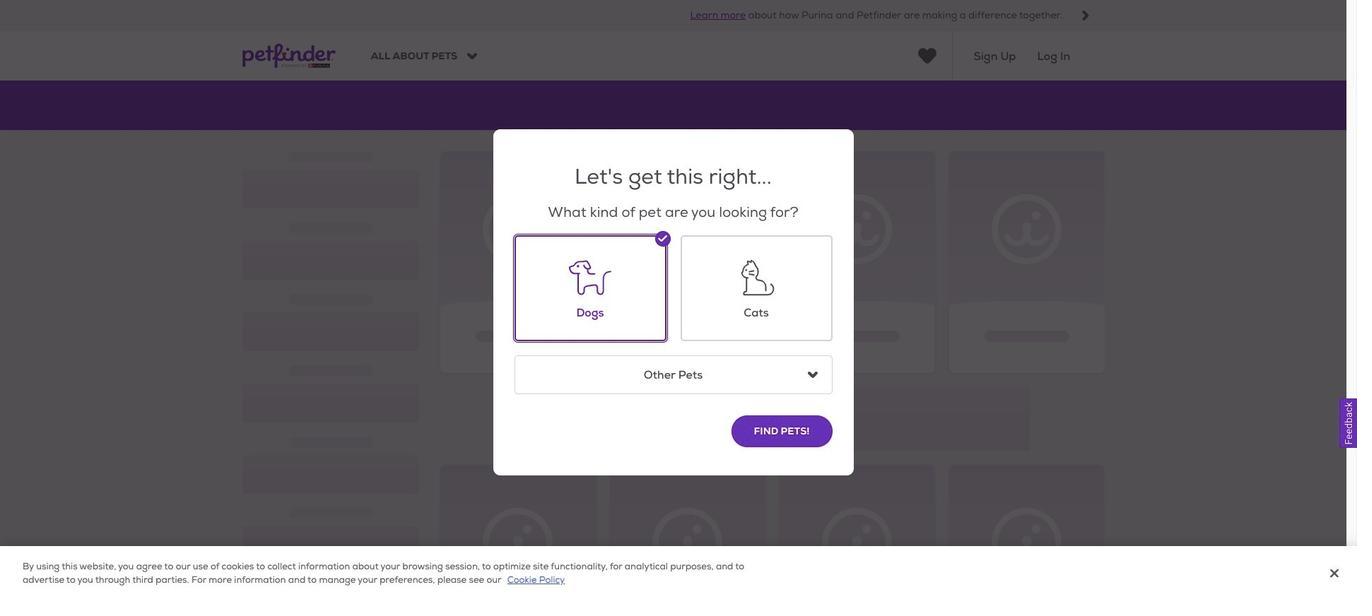 Task type: vqa. For each thing, say whether or not it's contained in the screenshot.
main content
yes



Task type: locate. For each thing, give the bounding box(es) containing it.
main content
[[0, 81, 1347, 605]]

petfinder home image
[[242, 31, 336, 81]]

dialog
[[0, 0, 1358, 605]]

option group
[[500, 221, 833, 394]]



